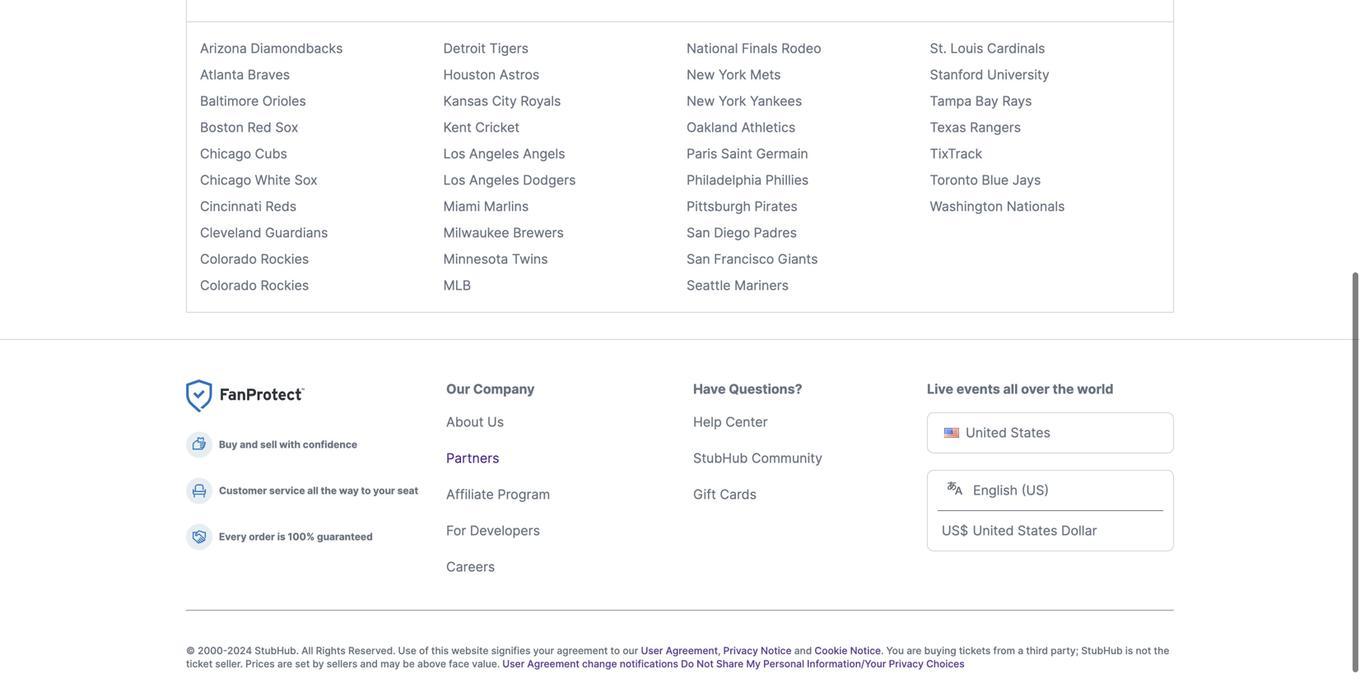 Task type: locate. For each thing, give the bounding box(es) containing it.
a
[[1018, 645, 1023, 657]]

new up "oakland"
[[687, 93, 715, 109]]

0 vertical spatial colorado
[[200, 251, 257, 267]]

,
[[718, 645, 721, 657]]

all right service
[[307, 485, 318, 497]]

new for new york yankees
[[687, 93, 715, 109]]

1 vertical spatial your
[[533, 645, 554, 657]]

0 vertical spatial york
[[719, 67, 746, 83]]

1 vertical spatial chicago
[[200, 172, 251, 188]]

all for service
[[307, 485, 318, 497]]

1 chicago from the top
[[200, 146, 251, 162]]

1 vertical spatial new
[[687, 93, 715, 109]]

of
[[419, 645, 429, 657]]

sox for boston red sox
[[275, 119, 298, 135]]

user down signifies
[[502, 658, 525, 670]]

1 york from the top
[[719, 67, 746, 83]]

0 horizontal spatial the
[[321, 485, 337, 497]]

2 new from the top
[[687, 93, 715, 109]]

1 rockies from the top
[[261, 251, 309, 267]]

angels
[[523, 146, 565, 162]]

0 horizontal spatial to
[[361, 485, 371, 497]]

0 vertical spatial colorado rockies link
[[200, 251, 309, 267]]

1 vertical spatial colorado rockies link
[[200, 277, 309, 293]]

stubhub
[[693, 450, 748, 466], [1081, 645, 1123, 657]]

baltimore orioles link
[[200, 93, 306, 109]]

2 chicago from the top
[[200, 172, 251, 188]]

toronto blue jays link
[[930, 172, 1041, 188]]

national finals rodeo link
[[687, 40, 821, 56]]

united right us$
[[973, 523, 1014, 539]]

privacy
[[723, 645, 758, 657], [889, 658, 924, 670]]

1 los from the top
[[443, 146, 465, 162]]

cleveland
[[200, 225, 261, 241]]

the left the way
[[321, 485, 337, 497]]

colorado rockies for second colorado rockies link from the top of the page
[[200, 277, 309, 293]]

0 vertical spatial san
[[687, 225, 710, 241]]

0 horizontal spatial stubhub
[[693, 450, 748, 466]]

tixtrack
[[930, 146, 982, 162]]

notice up information/your
[[850, 645, 881, 657]]

stubhub inside . you are buying tickets from a third party; stubhub is not the ticket seller. prices are set by sellers and may be above face value.
[[1081, 645, 1123, 657]]

guaranteed
[[317, 531, 373, 543]]

colorado rockies for second colorado rockies link from the bottom of the page
[[200, 251, 309, 267]]

0 vertical spatial los
[[443, 146, 465, 162]]

1 vertical spatial is
[[1125, 645, 1133, 657]]

cricket
[[475, 119, 520, 135]]

chicago down boston
[[200, 146, 251, 162]]

privacy inside do not share my personal information/your privacy choices button
[[889, 658, 924, 670]]

cleveland guardians
[[200, 225, 328, 241]]

york down new york mets link on the top right of the page
[[719, 93, 746, 109]]

0 vertical spatial sox
[[275, 119, 298, 135]]

germain
[[756, 146, 808, 162]]

united
[[966, 425, 1007, 441], [973, 523, 1014, 539]]

© 2000-2024 stubhub. all rights reserved. use of this website signifies your agreement to our user agreement , privacy notice and cookie notice
[[186, 645, 881, 657]]

colorado rockies down the cleveland guardians link
[[200, 251, 309, 267]]

(us)
[[1021, 482, 1049, 498]]

language_20x20 image
[[947, 480, 963, 497]]

1 vertical spatial stubhub
[[1081, 645, 1123, 657]]

1 horizontal spatial stubhub
[[1081, 645, 1123, 657]]

texas rangers
[[930, 119, 1021, 135]]

0 horizontal spatial are
[[277, 658, 292, 670]]

share
[[716, 658, 744, 670]]

all for events
[[1003, 381, 1018, 397]]

0 vertical spatial new
[[687, 67, 715, 83]]

stubhub right party;
[[1081, 645, 1123, 657]]

0 horizontal spatial privacy
[[723, 645, 758, 657]]

detroit
[[443, 40, 486, 56]]

mariners
[[734, 277, 789, 293]]

are right you
[[907, 645, 922, 657]]

rockies for second colorado rockies link from the top of the page
[[261, 277, 309, 293]]

1 angeles from the top
[[469, 146, 519, 162]]

1 colorado rockies link from the top
[[200, 251, 309, 267]]

0 vertical spatial your
[[373, 485, 395, 497]]

2000-
[[198, 645, 227, 657]]

personal
[[763, 658, 804, 670]]

1 horizontal spatial to
[[610, 645, 620, 657]]

1 new from the top
[[687, 67, 715, 83]]

1 vertical spatial all
[[307, 485, 318, 497]]

new york yankees
[[687, 93, 802, 109]]

user up notifications
[[641, 645, 663, 657]]

san for san diego padres
[[687, 225, 710, 241]]

1 vertical spatial user
[[502, 658, 525, 670]]

notice up personal
[[761, 645, 792, 657]]

2 horizontal spatial and
[[794, 645, 812, 657]]

0 vertical spatial all
[[1003, 381, 1018, 397]]

kent cricket
[[443, 119, 520, 135]]

new york mets link
[[687, 67, 781, 83]]

us$ united states dollar
[[942, 523, 1097, 539]]

oakland athletics link
[[687, 119, 795, 135]]

by
[[312, 658, 324, 670]]

2 notice from the left
[[850, 645, 881, 657]]

colorado rockies link down the cleveland guardians link
[[200, 251, 309, 267]]

united down events
[[966, 425, 1007, 441]]

1 horizontal spatial are
[[907, 645, 922, 657]]

1 vertical spatial rockies
[[261, 277, 309, 293]]

los for los angeles dodgers
[[443, 172, 465, 188]]

oakland athletics
[[687, 119, 795, 135]]

is inside . you are buying tickets from a third party; stubhub is not the ticket seller. prices are set by sellers and may be above face value.
[[1125, 645, 1133, 657]]

your left seat at the left of the page
[[373, 485, 395, 497]]

and left the sell
[[240, 439, 258, 451]]

1 vertical spatial sox
[[294, 172, 317, 188]]

1 horizontal spatial all
[[1003, 381, 1018, 397]]

paris
[[687, 146, 717, 162]]

user
[[641, 645, 663, 657], [502, 658, 525, 670]]

1 vertical spatial york
[[719, 93, 746, 109]]

notifications
[[620, 658, 678, 670]]

do
[[681, 658, 694, 670]]

to left our
[[610, 645, 620, 657]]

states down (us) at the bottom of page
[[1018, 523, 1057, 539]]

states down over
[[1011, 425, 1050, 441]]

san up seattle
[[687, 251, 710, 267]]

is left not on the bottom right of the page
[[1125, 645, 1133, 657]]

angeles up miami marlins link
[[469, 172, 519, 188]]

and down reserved.
[[360, 658, 378, 670]]

angeles down cricket
[[469, 146, 519, 162]]

1 horizontal spatial privacy
[[889, 658, 924, 670]]

2 colorado rockies from the top
[[200, 277, 309, 293]]

chicago cubs link
[[200, 146, 287, 162]]

reds
[[265, 198, 296, 214]]

agreement down © 2000-2024 stubhub. all rights reserved. use of this website signifies your agreement to our user agreement , privacy notice and cookie notice
[[527, 658, 579, 670]]

1 vertical spatial san
[[687, 251, 710, 267]]

2 vertical spatial the
[[1154, 645, 1169, 657]]

los angeles dodgers
[[443, 172, 576, 188]]

rockies for second colorado rockies link from the bottom of the page
[[261, 251, 309, 267]]

our company
[[446, 381, 535, 397]]

your right signifies
[[533, 645, 554, 657]]

sell
[[260, 439, 277, 451]]

stanford university
[[930, 67, 1049, 83]]

us
[[487, 414, 504, 430]]

0 horizontal spatial your
[[373, 485, 395, 497]]

events
[[956, 381, 1000, 397]]

san down the 'pittsburgh' at the right top of the page
[[687, 225, 710, 241]]

sox right white on the top of the page
[[294, 172, 317, 188]]

philadelphia phillies
[[687, 172, 809, 188]]

guardians
[[265, 225, 328, 241]]

1 horizontal spatial is
[[1125, 645, 1133, 657]]

1 vertical spatial united
[[973, 523, 1014, 539]]

san francisco giants link
[[687, 251, 818, 267]]

1 vertical spatial privacy
[[889, 658, 924, 670]]

1 vertical spatial and
[[794, 645, 812, 657]]

about
[[446, 414, 484, 430]]

0 horizontal spatial user
[[502, 658, 525, 670]]

1 vertical spatial colorado
[[200, 277, 257, 293]]

chicago for chicago cubs
[[200, 146, 251, 162]]

the right over
[[1053, 381, 1074, 397]]

and up do not share my personal information/your privacy choices button
[[794, 645, 812, 657]]

0 vertical spatial agreement
[[666, 645, 718, 657]]

states
[[1011, 425, 1050, 441], [1018, 523, 1057, 539]]

sox down orioles
[[275, 119, 298, 135]]

fan protect gurantee image
[[186, 380, 305, 413]]

1 horizontal spatial user
[[641, 645, 663, 657]]

united states
[[966, 425, 1050, 441]]

los
[[443, 146, 465, 162], [443, 172, 465, 188]]

2 los from the top
[[443, 172, 465, 188]]

new for new york mets
[[687, 67, 715, 83]]

0 vertical spatial privacy
[[723, 645, 758, 657]]

chicago cubs
[[200, 146, 287, 162]]

face
[[449, 658, 469, 670]]

chicago up cincinnati at the left top of the page
[[200, 172, 251, 188]]

2 york from the top
[[719, 93, 746, 109]]

milwaukee brewers link
[[443, 225, 564, 241]]

0 vertical spatial angeles
[[469, 146, 519, 162]]

tampa bay rays link
[[930, 93, 1032, 109]]

agreement up do on the right
[[666, 645, 718, 657]]

new down national
[[687, 67, 715, 83]]

2 angeles from the top
[[469, 172, 519, 188]]

notice
[[761, 645, 792, 657], [850, 645, 881, 657]]

1 vertical spatial are
[[277, 658, 292, 670]]

miami marlins link
[[443, 198, 529, 214]]

privacy down you
[[889, 658, 924, 670]]

100%
[[288, 531, 315, 543]]

2 rockies from the top
[[261, 277, 309, 293]]

have
[[693, 381, 726, 397]]

philadelphia phillies link
[[687, 172, 809, 188]]

to right the way
[[361, 485, 371, 497]]

1 vertical spatial to
[[610, 645, 620, 657]]

0 vertical spatial rockies
[[261, 251, 309, 267]]

0 horizontal spatial all
[[307, 485, 318, 497]]

pirates
[[754, 198, 798, 214]]

english
[[973, 482, 1018, 498]]

2 san from the top
[[687, 251, 710, 267]]

1 vertical spatial los
[[443, 172, 465, 188]]

1 horizontal spatial and
[[360, 658, 378, 670]]

minnesota twins
[[443, 251, 548, 267]]

york up new york yankees
[[719, 67, 746, 83]]

tickets
[[959, 645, 991, 657]]

and
[[240, 439, 258, 451], [794, 645, 812, 657], [360, 658, 378, 670]]

1 horizontal spatial notice
[[850, 645, 881, 657]]

1 vertical spatial angeles
[[469, 172, 519, 188]]

the right not on the bottom right of the page
[[1154, 645, 1169, 657]]

1 vertical spatial colorado rockies
[[200, 277, 309, 293]]

customer
[[219, 485, 267, 497]]

gift
[[693, 487, 716, 503]]

1 san from the top
[[687, 225, 710, 241]]

all left over
[[1003, 381, 1018, 397]]

colorado rockies link down cleveland guardians
[[200, 277, 309, 293]]

is right the 'order'
[[277, 531, 285, 543]]

you
[[886, 645, 904, 657]]

0 vertical spatial the
[[1053, 381, 1074, 397]]

0 vertical spatial to
[[361, 485, 371, 497]]

value.
[[472, 658, 500, 670]]

0 horizontal spatial agreement
[[527, 658, 579, 670]]

stubhub up gift cards at the bottom of page
[[693, 450, 748, 466]]

signifies
[[491, 645, 531, 657]]

0 vertical spatial states
[[1011, 425, 1050, 441]]

washington nationals link
[[930, 198, 1065, 214]]

0 vertical spatial united
[[966, 425, 1007, 441]]

1 vertical spatial the
[[321, 485, 337, 497]]

0 vertical spatial chicago
[[200, 146, 251, 162]]

0 vertical spatial is
[[277, 531, 285, 543]]

privacy up share
[[723, 645, 758, 657]]

2 vertical spatial and
[[360, 658, 378, 670]]

the inside . you are buying tickets from a third party; stubhub is not the ticket seller. prices are set by sellers and may be above face value.
[[1154, 645, 1169, 657]]

2 horizontal spatial the
[[1154, 645, 1169, 657]]

1 colorado rockies from the top
[[200, 251, 309, 267]]

0 vertical spatial colorado rockies
[[200, 251, 309, 267]]

marlins
[[484, 198, 529, 214]]

colorado rockies down cleveland guardians
[[200, 277, 309, 293]]

0 horizontal spatial and
[[240, 439, 258, 451]]

1 horizontal spatial agreement
[[666, 645, 718, 657]]

los up miami
[[443, 172, 465, 188]]

los down the kent
[[443, 146, 465, 162]]

are down stubhub.
[[277, 658, 292, 670]]

miami marlins
[[443, 198, 529, 214]]

astros
[[499, 67, 539, 83]]

0 horizontal spatial notice
[[761, 645, 792, 657]]

may
[[380, 658, 400, 670]]

angeles for dodgers
[[469, 172, 519, 188]]



Task type: vqa. For each thing, say whether or not it's contained in the screenshot.
National
yes



Task type: describe. For each thing, give the bounding box(es) containing it.
rays
[[1002, 93, 1032, 109]]

help
[[693, 414, 722, 430]]

pittsburgh pirates
[[687, 198, 798, 214]]

chicago white sox link
[[200, 172, 317, 188]]

chicago white sox
[[200, 172, 317, 188]]

states inside button
[[1011, 425, 1050, 441]]

united states button
[[927, 412, 1174, 470]]

partners link
[[446, 450, 499, 466]]

houston
[[443, 67, 496, 83]]

affiliate program link
[[446, 487, 550, 503]]

texas rangers link
[[930, 119, 1021, 135]]

do not share my personal information/your privacy choices
[[681, 658, 965, 670]]

do not share my personal information/your privacy choices button
[[678, 658, 965, 671]]

cleveland guardians link
[[200, 225, 328, 241]]

for developers
[[446, 523, 540, 539]]

twins
[[512, 251, 548, 267]]

diamondbacks
[[251, 40, 343, 56]]

cincinnati
[[200, 198, 262, 214]]

sox for chicago white sox
[[294, 172, 317, 188]]

have questions?
[[693, 381, 802, 397]]

buying
[[924, 645, 956, 657]]

york for yankees
[[719, 93, 746, 109]]

francisco
[[714, 251, 774, 267]]

arizona diamondbacks
[[200, 40, 343, 56]]

1 vertical spatial states
[[1018, 523, 1057, 539]]

website
[[451, 645, 489, 657]]

use
[[398, 645, 416, 657]]

cookie notice link
[[815, 645, 881, 657]]

user agreement change notifications
[[502, 658, 678, 670]]

bay
[[975, 93, 998, 109]]

1 notice from the left
[[761, 645, 792, 657]]

kent
[[443, 119, 472, 135]]

every order is 100% guaranteed
[[219, 531, 373, 543]]

2024
[[227, 645, 252, 657]]

rodeo
[[781, 40, 821, 56]]

kansas city royals
[[443, 93, 561, 109]]

toronto blue jays
[[930, 172, 1041, 188]]

developers
[[470, 523, 540, 539]]

saint
[[721, 146, 752, 162]]

san francisco giants
[[687, 251, 818, 267]]

chicago for chicago white sox
[[200, 172, 251, 188]]

set
[[295, 658, 310, 670]]

1 horizontal spatial your
[[533, 645, 554, 657]]

mlb link
[[443, 277, 471, 293]]

tampa bay rays
[[930, 93, 1032, 109]]

program
[[497, 487, 550, 503]]

every
[[219, 531, 247, 543]]

.
[[881, 645, 884, 657]]

united inside button
[[966, 425, 1007, 441]]

my
[[746, 658, 761, 670]]

1 colorado from the top
[[200, 251, 257, 267]]

dollar
[[1061, 523, 1097, 539]]

0 vertical spatial user
[[641, 645, 663, 657]]

braves
[[248, 67, 290, 83]]

0 vertical spatial stubhub
[[693, 450, 748, 466]]

los angeles dodgers link
[[443, 172, 576, 188]]

this
[[431, 645, 449, 657]]

live
[[927, 381, 953, 397]]

angeles for angels
[[469, 146, 519, 162]]

kansas city royals link
[[443, 93, 561, 109]]

athletics
[[741, 119, 795, 135]]

and inside . you are buying tickets from a third party; stubhub is not the ticket seller. prices are set by sellers and may be above face value.
[[360, 658, 378, 670]]

rangers
[[970, 119, 1021, 135]]

los angeles angels
[[443, 146, 565, 162]]

diego
[[714, 225, 750, 241]]

2 colorado from the top
[[200, 277, 257, 293]]

tigers
[[489, 40, 528, 56]]

red
[[247, 119, 272, 135]]

seat
[[397, 485, 418, 497]]

boston
[[200, 119, 244, 135]]

0 vertical spatial are
[[907, 645, 922, 657]]

blue
[[982, 172, 1009, 188]]

ticket
[[186, 658, 213, 670]]

service
[[269, 485, 305, 497]]

kent cricket link
[[443, 119, 520, 135]]

. you are buying tickets from a third party; stubhub is not the ticket seller. prices are set by sellers and may be above face value.
[[186, 645, 1169, 670]]

cincinnati reds
[[200, 198, 296, 214]]

prices
[[245, 658, 275, 670]]

milwaukee brewers
[[443, 225, 564, 241]]

1 vertical spatial agreement
[[527, 658, 579, 670]]

york for mets
[[719, 67, 746, 83]]

seattle mariners link
[[687, 277, 789, 293]]

buy
[[219, 439, 237, 451]]

cardinals
[[987, 40, 1045, 56]]

over
[[1021, 381, 1050, 397]]

2 colorado rockies link from the top
[[200, 277, 309, 293]]

texas
[[930, 119, 966, 135]]

cubs
[[255, 146, 287, 162]]

0 vertical spatial and
[[240, 439, 258, 451]]

atlanta braves link
[[200, 67, 290, 83]]

houston astros
[[443, 67, 539, 83]]

sellers
[[327, 658, 357, 670]]

user agreement change notifications link
[[502, 658, 678, 670]]

stanford
[[930, 67, 983, 83]]

royals
[[520, 93, 561, 109]]

phillies
[[765, 172, 809, 188]]

nationals
[[1007, 198, 1065, 214]]

rights
[[316, 645, 346, 657]]

gift cards link
[[693, 487, 757, 503]]

1 horizontal spatial the
[[1053, 381, 1074, 397]]

0 horizontal spatial is
[[277, 531, 285, 543]]

company
[[473, 381, 535, 397]]

san for san francisco giants
[[687, 251, 710, 267]]

us$
[[942, 523, 968, 539]]

affiliate
[[446, 487, 494, 503]]

los for los angeles angels
[[443, 146, 465, 162]]

from
[[993, 645, 1015, 657]]

atlanta braves
[[200, 67, 290, 83]]



